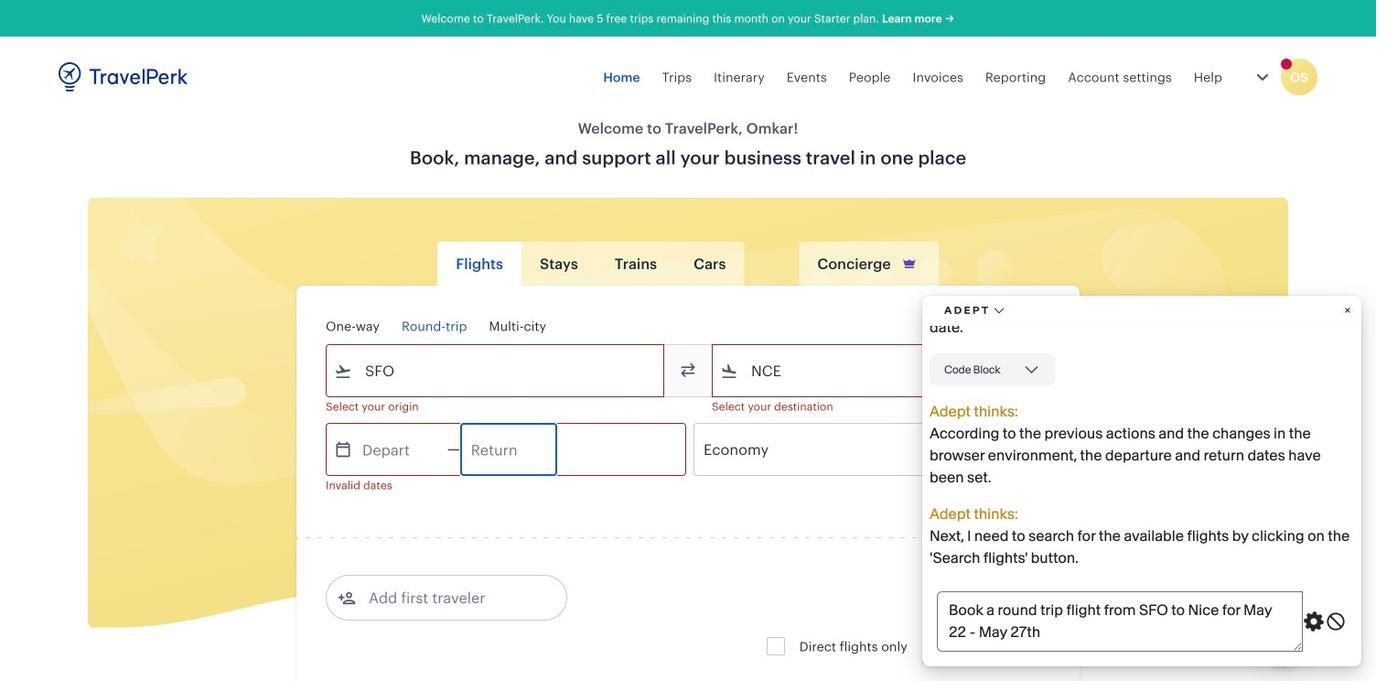 Task type: describe. For each thing, give the bounding box(es) containing it.
Depart text field
[[352, 424, 448, 475]]

Add first traveler search field
[[356, 583, 547, 612]]



Task type: locate. For each thing, give the bounding box(es) containing it.
To search field
[[739, 356, 1026, 385]]

Return text field
[[461, 424, 556, 475]]

From search field
[[352, 356, 640, 385]]



